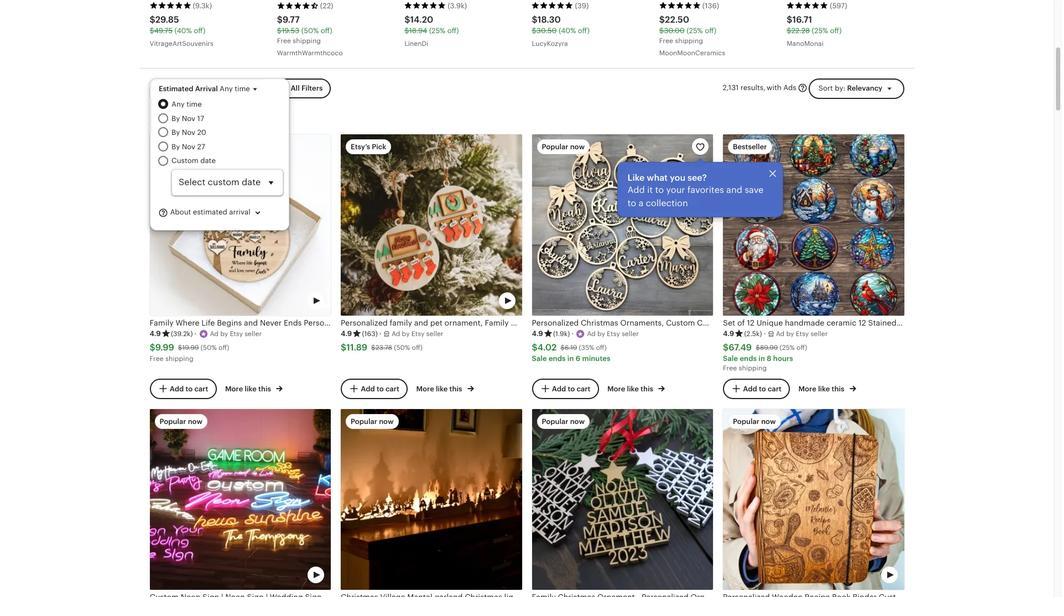 Task type: describe. For each thing, give the bounding box(es) containing it.
more like this for 11.89
[[417, 386, 464, 394]]

all filters button
[[271, 78, 331, 99]]

a inside like what you see? add it to your favorites and save to a collection
[[639, 198, 644, 209]]

5 out of 5 stars image for 16.71
[[787, 2, 829, 9]]

custom date
[[172, 156, 216, 165]]

$ up 30.50
[[532, 14, 538, 25]]

$ left 23.78
[[341, 343, 347, 353]]

add for 4.02
[[552, 385, 567, 393]]

off) for 22.50
[[705, 26, 717, 35]]

relevancy
[[848, 84, 883, 92]]

now for personalized christmas ornaments, custom christmas tree decor, wood xmas decor, laser cut names, christmas bauble, gift tags, your logo
[[571, 143, 585, 151]]

(50% for 9.99
[[201, 344, 217, 352]]

more for 67.49
[[799, 386, 817, 394]]

estimated
[[193, 208, 227, 217]]

any time link
[[172, 99, 283, 110]]

2,131 results,
[[723, 84, 766, 92]]

custom
[[172, 156, 199, 165]]

$ 67.49 $ 89.99 (25% off) sale ends in 8 hours free shipping
[[724, 343, 808, 372]]

add to cart for 11.89
[[361, 385, 400, 393]]

(597)
[[831, 2, 848, 10]]

23.78
[[376, 344, 393, 352]]

1 horizontal spatial any
[[220, 85, 233, 93]]

shipping for 22.50
[[676, 37, 704, 45]]

cart for 67.49
[[768, 385, 782, 393]]

about estimated arrival button
[[158, 202, 272, 224]]

4 popular now link from the left
[[724, 409, 905, 598]]

estimated
[[159, 85, 194, 93]]

20
[[197, 129, 206, 137]]

ads
[[784, 84, 797, 92]]

22.28
[[792, 26, 811, 35]]

popular for personalized christmas ornaments, custom christmas tree decor, wood xmas decor, laser cut names, christmas bauble, gift tags, your logo
[[542, 143, 569, 151]]

$ 4.02 $ 6.19 (35% off) sale ends in 6 minutes
[[532, 343, 611, 363]]

free inside $ 67.49 $ 89.99 (25% off) sale ends in 8 hours free shipping
[[724, 365, 738, 372]]

19.53
[[282, 26, 300, 35]]

$ 29.85 $ 49.75 (40% off) vitrageartsouvenirs
[[150, 14, 214, 47]]

in for 67.49
[[759, 355, 766, 363]]

warmthwarmthcoco
[[277, 49, 343, 57]]

to for 11.89
[[377, 385, 384, 393]]

to for 67.49
[[760, 385, 767, 393]]

18.30
[[538, 14, 561, 25]]

off) for 16.71
[[831, 26, 842, 35]]

(25% for 67.49
[[780, 344, 795, 352]]

(40% for 18.30
[[559, 26, 577, 35]]

filters
[[302, 84, 323, 92]]

about estimated arrival
[[168, 208, 251, 217]]

about
[[170, 208, 191, 217]]

moonmoonceramics
[[660, 49, 726, 57]]

time inside select an estimated delivery date 'option group'
[[187, 100, 202, 109]]

to right it
[[656, 185, 665, 196]]

(39.2k)
[[171, 331, 193, 338]]

sort by: relevancy
[[819, 84, 883, 92]]

2,131
[[723, 84, 739, 92]]

collection
[[647, 198, 689, 209]]

(9.3k)
[[193, 2, 212, 10]]

family where life begins and never ends personalized 3 inch ceramic christmas ornament with gift box image
[[150, 135, 331, 316]]

d for 9.99
[[214, 331, 219, 338]]

16.71
[[793, 14, 813, 25]]

by for 9.99
[[220, 331, 228, 338]]

save
[[746, 185, 765, 196]]

more for 11.89
[[417, 386, 434, 394]]

(3.9k)
[[448, 2, 467, 10]]

add to cart button for 67.49
[[724, 379, 791, 399]]

more like this for 67.49
[[799, 386, 847, 394]]

a d by etsy seller for 11.89
[[392, 331, 444, 338]]

like what you see? add it to your favorites and save to a collection
[[628, 173, 765, 209]]

personalized christmas ornaments, custom christmas tree decor, wood xmas decor, laser cut names, christmas bauble, gift tags, your logo image
[[532, 135, 714, 316]]

shipping inside $ 67.49 $ 89.99 (25% off) sale ends in 8 hours free shipping
[[739, 365, 768, 372]]

this for 4.02
[[641, 386, 654, 394]]

custom neon sign | neon sign | wedding signs | name neon sign | led neon light sign | wedding bridesmaid gifts | wall decor | home decor image
[[150, 409, 331, 591]]

shipping for 9.99
[[166, 355, 194, 363]]

popular now for family christmas ornament - personalized ornament with names - christmas tree ornament image
[[542, 418, 585, 426]]

$ up 18.94
[[405, 14, 410, 25]]

4.5 out of 5 stars image
[[277, 2, 319, 9]]

cart for 9.99
[[195, 385, 208, 393]]

family christmas ornament - personalized ornament with names - christmas tree ornament image
[[532, 409, 714, 591]]

d for 67.49
[[781, 331, 785, 338]]

with
[[767, 84, 782, 92]]

product video element for personalized wooden recipe book binder custom journal cookbook notebook valentine's day bridal shower gift daughter  birthday gift gift moms image
[[724, 409, 905, 591]]

$ up the 22.28
[[787, 14, 793, 25]]

add to cart button for 4.02
[[532, 379, 599, 399]]

sort
[[819, 84, 834, 92]]

(22)
[[320, 2, 333, 10]]

4.9 for 4.02
[[532, 330, 544, 338]]

by nov 17
[[172, 114, 204, 123]]

popular now for personalized christmas ornaments, custom christmas tree decor, wood xmas decor, laser cut names, christmas bauble, gift tags, your logo
[[542, 143, 585, 151]]

by nov 27
[[172, 143, 205, 151]]

free for 22.50
[[660, 37, 674, 45]]

$ down 4.5 out of 5 stars image
[[277, 26, 282, 35]]

off) for 11.89
[[412, 344, 423, 352]]

arrival
[[229, 208, 251, 217]]

9.77
[[283, 14, 300, 25]]

· for 9.99
[[195, 330, 197, 338]]

8
[[768, 355, 772, 363]]

a for 4.02
[[588, 331, 592, 338]]

off) for 29.85
[[194, 26, 206, 35]]

2 more like this link from the left
[[417, 383, 474, 395]]

more like this for 4.02
[[608, 386, 656, 394]]

11.89
[[347, 343, 368, 353]]

a d by etsy seller for 9.99
[[210, 331, 262, 338]]

$ 9.77 $ 19.53 (50% off) free shipping warmthwarmthcoco
[[277, 14, 343, 57]]

favorites
[[688, 185, 725, 196]]

nov for 20
[[182, 129, 196, 137]]

by:
[[836, 84, 846, 92]]

$ down (2.5k) on the right of the page
[[756, 344, 761, 352]]

in for 4.02
[[568, 355, 574, 363]]

2 bestseller from the left
[[734, 143, 768, 151]]

by nov 27 link
[[172, 142, 283, 153]]

17
[[197, 114, 204, 123]]

(39)
[[576, 2, 589, 10]]

seller for 4.02
[[622, 331, 639, 338]]

5 out of 5 stars image for 29.85
[[150, 2, 191, 9]]

$ up manomonai
[[787, 26, 792, 35]]

to down like
[[628, 198, 637, 209]]

to for 4.02
[[568, 385, 575, 393]]

add for 9.99
[[170, 385, 184, 393]]

product video element for the 'personalized family and pet ornament, family christmas ornament, personalized christmas family ornament, 2023 ornament.' image
[[341, 135, 522, 316]]

seller for 11.89
[[427, 331, 444, 338]]

what
[[648, 173, 669, 183]]

seller for 9.99
[[245, 331, 262, 338]]

30.00
[[664, 26, 685, 35]]

more like this link for 4.02
[[608, 383, 666, 395]]

more like this link for 9.99
[[225, 383, 283, 395]]

22.50
[[666, 14, 690, 25]]

now for family christmas ornament - personalized ornament with names - christmas tree ornament image
[[571, 418, 585, 426]]

select an estimated delivery date option group
[[158, 99, 283, 196]]

(35%
[[579, 344, 595, 352]]

vitrageartsouvenirs
[[150, 40, 214, 47]]

off) for 67.49
[[797, 344, 808, 352]]

by for 4.02
[[598, 331, 606, 338]]

2 this from the left
[[450, 386, 463, 394]]

1 popular now link from the left
[[150, 409, 331, 598]]

off) for 9.99
[[219, 344, 229, 352]]

lucykozyra
[[532, 40, 568, 47]]

2 popular now link from the left
[[341, 409, 522, 598]]

like for 67.49
[[819, 386, 831, 394]]

$ 11.89 $ 23.78 (50% off)
[[341, 343, 423, 353]]

· for 67.49
[[764, 330, 767, 338]]

manomonai
[[787, 40, 824, 47]]

$ up lucykozyra
[[532, 26, 537, 35]]

more like this link for 67.49
[[799, 383, 857, 395]]

6.19
[[565, 344, 578, 352]]

by nov 20 link
[[172, 128, 283, 138]]

off) for 14.20
[[448, 26, 459, 35]]

date
[[200, 156, 216, 165]]

(2.5k)
[[745, 331, 763, 338]]

with ads
[[767, 84, 797, 92]]



Task type: vqa. For each thing, say whether or not it's contained in the screenshot.
'Searches'
no



Task type: locate. For each thing, give the bounding box(es) containing it.
(50% right 23.78
[[394, 344, 410, 352]]

off) inside the $ 14.20 $ 18.94 (25% off) linendi
[[448, 26, 459, 35]]

1 more like this from the left
[[225, 386, 273, 394]]

ends inside $ 67.49 $ 89.99 (25% off) sale ends in 8 hours free shipping
[[740, 355, 757, 363]]

cart for 11.89
[[386, 385, 400, 393]]

2 horizontal spatial (50%
[[394, 344, 410, 352]]

free
[[277, 37, 291, 45], [660, 37, 674, 45], [150, 355, 164, 363], [724, 365, 738, 372]]

1 add to cart button from the left
[[150, 379, 217, 399]]

· right (2.5k) on the right of the page
[[764, 330, 767, 338]]

3 by from the left
[[598, 331, 606, 338]]

more for 4.02
[[608, 386, 626, 394]]

personalized family and pet ornament, family christmas ornament, personalized christmas family ornament, 2023 ornament. image
[[341, 135, 522, 316]]

product video element for custom neon sign | neon sign | wedding signs | name neon sign | led neon light sign | wedding bridesmaid gifts | wall decor | home decor image
[[150, 409, 331, 591]]

a for 9.99
[[210, 331, 215, 338]]

4.9 for 9.99
[[150, 330, 161, 338]]

5 out of 5 stars image for 22.50
[[660, 2, 701, 9]]

seller
[[245, 331, 262, 338], [427, 331, 444, 338], [622, 331, 639, 338], [811, 331, 828, 338]]

(40% for 29.85
[[175, 26, 192, 35]]

shipping up the warmthwarmthcoco
[[293, 37, 321, 45]]

$ up 19.53
[[277, 14, 283, 25]]

1 5 out of 5 stars image from the left
[[150, 2, 191, 9]]

14.20
[[410, 14, 434, 25]]

2 add to cart from the left
[[361, 385, 400, 393]]

etsy for 67.49
[[797, 331, 810, 338]]

by up hours on the bottom right
[[787, 331, 795, 338]]

(25% for 16.71
[[813, 26, 829, 35]]

1 by from the left
[[220, 331, 228, 338]]

4.9 up 11.89 on the left
[[341, 330, 352, 338]]

a up 89.99
[[777, 331, 781, 338]]

1 in from the left
[[568, 355, 574, 363]]

4.9 up 67.49
[[724, 330, 735, 338]]

4 add to cart from the left
[[744, 385, 782, 393]]

3 etsy from the left
[[607, 331, 620, 338]]

49.75
[[154, 26, 173, 35]]

2 vertical spatial nov
[[182, 143, 196, 151]]

estimated arrival any time
[[159, 85, 250, 93]]

4.9 up 9.99
[[150, 330, 161, 338]]

(50% for 9.77
[[302, 26, 319, 35]]

·
[[195, 330, 197, 338], [380, 330, 382, 338], [572, 330, 574, 338], [764, 330, 767, 338]]

now
[[571, 143, 585, 151], [188, 418, 203, 426], [379, 418, 394, 426], [571, 418, 585, 426], [762, 418, 777, 426]]

a up "(35%"
[[588, 331, 592, 338]]

(25% for 22.50
[[687, 26, 704, 35]]

1 horizontal spatial time
[[235, 85, 250, 93]]

3 popular now link from the left
[[532, 409, 714, 598]]

(50% inside $ 9.99 $ 19.99 (50% off) free shipping
[[201, 344, 217, 352]]

add to cart button down $ 9.99 $ 19.99 (50% off) free shipping
[[150, 379, 217, 399]]

(50% inside $ 11.89 $ 23.78 (50% off)
[[394, 344, 410, 352]]

any up any time link
[[220, 85, 233, 93]]

like
[[245, 386, 257, 394], [436, 386, 448, 394], [628, 386, 639, 394], [819, 386, 831, 394]]

1 more from the left
[[225, 386, 243, 394]]

popular for family christmas ornament - personalized ornament with names - christmas tree ornament image
[[542, 418, 569, 426]]

more like this link
[[225, 383, 283, 395], [417, 383, 474, 395], [608, 383, 666, 395], [799, 383, 857, 395]]

nov left 20
[[182, 129, 196, 137]]

time
[[235, 85, 250, 93], [187, 100, 202, 109]]

to
[[656, 185, 665, 196], [628, 198, 637, 209], [186, 385, 193, 393], [377, 385, 384, 393], [568, 385, 575, 393], [760, 385, 767, 393]]

4 like from the left
[[819, 386, 831, 394]]

(40% inside "$ 29.85 $ 49.75 (40% off) vitrageartsouvenirs"
[[175, 26, 192, 35]]

1 by from the top
[[172, 114, 180, 123]]

$ up linendi
[[405, 26, 409, 35]]

by up $ 9.99 $ 19.99 (50% off) free shipping
[[220, 331, 228, 338]]

etsy up $ 67.49 $ 89.99 (25% off) sale ends in 8 hours free shipping
[[797, 331, 810, 338]]

5 out of 5 stars image for 18.30
[[532, 2, 574, 9]]

off) down (597)
[[831, 26, 842, 35]]

a left collection
[[639, 198, 644, 209]]

off) right 89.99
[[797, 344, 808, 352]]

add to cart button down $ 67.49 $ 89.99 (25% off) sale ends in 8 hours free shipping
[[724, 379, 791, 399]]

to down $ 11.89 $ 23.78 (50% off)
[[377, 385, 384, 393]]

arrival
[[195, 85, 218, 93]]

etsy up minutes
[[607, 331, 620, 338]]

off) for 18.30
[[578, 26, 590, 35]]

18.94
[[409, 26, 428, 35]]

popular now
[[542, 143, 585, 151], [160, 418, 203, 426], [351, 418, 394, 426], [542, 418, 585, 426], [734, 418, 777, 426]]

3 4.9 from the left
[[532, 330, 544, 338]]

0 vertical spatial time
[[235, 85, 250, 93]]

2 seller from the left
[[427, 331, 444, 338]]

add to cart button for 11.89
[[341, 379, 408, 399]]

27
[[197, 143, 205, 151]]

a
[[639, 198, 644, 209], [210, 331, 215, 338], [392, 331, 396, 338], [588, 331, 592, 338], [777, 331, 781, 338]]

minutes
[[583, 355, 611, 363]]

2 by from the left
[[402, 331, 410, 338]]

free inside $ 22.50 $ 30.00 (25% off) free shipping moonmoonceramics
[[660, 37, 674, 45]]

(50% inside $ 9.77 $ 19.53 (50% off) free shipping warmthwarmthcoco
[[302, 26, 319, 35]]

off) inside $ 16.71 $ 22.28 (25% off) manomonai
[[831, 26, 842, 35]]

1 bestseller from the left
[[160, 143, 194, 151]]

more
[[225, 386, 243, 394], [417, 386, 434, 394], [608, 386, 626, 394], [799, 386, 817, 394]]

$ 16.71 $ 22.28 (25% off) manomonai
[[787, 14, 842, 47]]

sale down 67.49
[[724, 355, 739, 363]]

2 a d by etsy seller from the left
[[392, 331, 444, 338]]

4 this from the left
[[832, 386, 845, 394]]

like
[[628, 173, 646, 183]]

2 by from the top
[[172, 129, 180, 137]]

(50% right 19.99
[[201, 344, 217, 352]]

by down 'any time'
[[172, 114, 180, 123]]

(25% right 30.00
[[687, 26, 704, 35]]

cart down 8
[[768, 385, 782, 393]]

d for 4.02
[[592, 331, 596, 338]]

hours
[[774, 355, 794, 363]]

and
[[727, 185, 743, 196]]

2 cart from the left
[[386, 385, 400, 393]]

add for 67.49
[[744, 385, 758, 393]]

3 cart from the left
[[577, 385, 591, 393]]

by for 11.89
[[402, 331, 410, 338]]

0 horizontal spatial ends
[[549, 355, 566, 363]]

cart down $ 9.99 $ 19.99 (50% off) free shipping
[[195, 385, 208, 393]]

5 out of 5 stars image
[[150, 2, 191, 9], [405, 2, 446, 9], [532, 2, 574, 9], [660, 2, 701, 9], [787, 2, 829, 9]]

1 horizontal spatial bestseller
[[734, 143, 768, 151]]

etsy right (39.2k)
[[230, 331, 243, 338]]

off) inside $ 22.50 $ 30.00 (25% off) free shipping moonmoonceramics
[[705, 26, 717, 35]]

$ down (39.2k)
[[178, 344, 182, 352]]

1 horizontal spatial (50%
[[302, 26, 319, 35]]

2 like from the left
[[436, 386, 448, 394]]

1 etsy from the left
[[230, 331, 243, 338]]

2 (40% from the left
[[559, 26, 577, 35]]

etsy up $ 11.89 $ 23.78 (50% off)
[[412, 331, 425, 338]]

seller for 67.49
[[811, 331, 828, 338]]

add for 11.89
[[361, 385, 375, 393]]

(25% inside $ 16.71 $ 22.28 (25% off) manomonai
[[813, 26, 829, 35]]

1 horizontal spatial sale
[[724, 355, 739, 363]]

$ up 49.75
[[150, 14, 155, 25]]

4 more like this link from the left
[[799, 383, 857, 395]]

add to cart button for 9.99
[[150, 379, 217, 399]]

a for 11.89
[[392, 331, 396, 338]]

3 nov from the top
[[182, 143, 196, 151]]

off) down (22)
[[321, 26, 333, 35]]

(25% for 14.20
[[429, 26, 446, 35]]

etsy
[[230, 331, 243, 338], [412, 331, 425, 338], [607, 331, 620, 338], [797, 331, 810, 338]]

4 seller from the left
[[811, 331, 828, 338]]

$ 18.30 $ 30.50 (40% off) lucykozyra
[[532, 14, 590, 47]]

tooltip
[[618, 160, 784, 218]]

0 horizontal spatial bestseller
[[160, 143, 194, 151]]

1 add to cart from the left
[[170, 385, 208, 393]]

more like this for 9.99
[[225, 386, 273, 394]]

by for 67.49
[[787, 331, 795, 338]]

(1.9k)
[[554, 331, 570, 338]]

2 sale from the left
[[724, 355, 739, 363]]

add down $ 4.02 $ 6.19 (35% off) sale ends in 6 minutes
[[552, 385, 567, 393]]

nov for 17
[[182, 114, 196, 123]]

0 horizontal spatial in
[[568, 355, 574, 363]]

add down like
[[628, 185, 646, 196]]

1 a d by etsy seller from the left
[[210, 331, 262, 338]]

add to cart for 67.49
[[744, 385, 782, 393]]

product video element for family where life begins and never ends personalized 3 inch ceramic christmas ornament with gift box image
[[150, 135, 331, 316]]

off) inside $ 9.77 $ 19.53 (50% off) free shipping warmthwarmthcoco
[[321, 26, 333, 35]]

shipping down 19.99
[[166, 355, 194, 363]]

$ down (1.9k)
[[561, 344, 565, 352]]

by nov 17 link
[[172, 113, 283, 124]]

2 more from the left
[[417, 386, 434, 394]]

0 horizontal spatial any
[[172, 100, 185, 109]]

· for 11.89
[[380, 330, 382, 338]]

d up hours on the bottom right
[[781, 331, 785, 338]]

4 4.9 from the left
[[724, 330, 735, 338]]

0 horizontal spatial (50%
[[201, 344, 217, 352]]

off) down (3.9k)
[[448, 26, 459, 35]]

1 ends from the left
[[549, 355, 566, 363]]

1 horizontal spatial ends
[[740, 355, 757, 363]]

free inside $ 9.77 $ 19.53 (50% off) free shipping warmthwarmthcoco
[[277, 37, 291, 45]]

4 more like this from the left
[[799, 386, 847, 394]]

free down 67.49
[[724, 365, 738, 372]]

ends for 4.02
[[549, 355, 566, 363]]

shipping for 9.77
[[293, 37, 321, 45]]

all
[[291, 84, 300, 92]]

(25% inside $ 67.49 $ 89.99 (25% off) sale ends in 8 hours free shipping
[[780, 344, 795, 352]]

off) inside $ 4.02 $ 6.19 (35% off) sale ends in 6 minutes
[[597, 344, 607, 352]]

$ 9.99 $ 19.99 (50% off) free shipping
[[150, 343, 229, 363]]

ends for 67.49
[[740, 355, 757, 363]]

off) inside $ 9.99 $ 19.99 (50% off) free shipping
[[219, 344, 229, 352]]

$ up moonmoonceramics
[[660, 26, 664, 35]]

by up custom
[[172, 143, 180, 151]]

sale inside $ 4.02 $ 6.19 (35% off) sale ends in 6 minutes
[[532, 355, 547, 363]]

1 vertical spatial nov
[[182, 129, 196, 137]]

shipping up moonmoonceramics
[[676, 37, 704, 45]]

more for 9.99
[[225, 386, 243, 394]]

0 horizontal spatial time
[[187, 100, 202, 109]]

tooltip containing like what you see?
[[618, 160, 784, 218]]

nov for 27
[[182, 143, 196, 151]]

sale inside $ 67.49 $ 89.99 (25% off) sale ends in 8 hours free shipping
[[724, 355, 739, 363]]

67.49
[[729, 343, 753, 353]]

$ up vitrageartsouvenirs
[[150, 26, 154, 35]]

off) inside $ 67.49 $ 89.99 (25% off) sale ends in 8 hours free shipping
[[797, 344, 808, 352]]

3 d from the left
[[592, 331, 596, 338]]

5 out of 5 stars image up '18.30'
[[532, 2, 574, 9]]

$ 14.20 $ 18.94 (25% off) linendi
[[405, 14, 459, 47]]

4 add to cart button from the left
[[724, 379, 791, 399]]

(25% right the 22.28
[[813, 26, 829, 35]]

$ left 19.99
[[150, 343, 155, 353]]

4 etsy from the left
[[797, 331, 810, 338]]

in inside $ 67.49 $ 89.99 (25% off) sale ends in 8 hours free shipping
[[759, 355, 766, 363]]

1 (40% from the left
[[175, 26, 192, 35]]

free for 9.77
[[277, 37, 291, 45]]

bestseller up save
[[734, 143, 768, 151]]

3 like from the left
[[628, 386, 639, 394]]

by nov 20
[[172, 129, 206, 137]]

sale for 4.02
[[532, 355, 547, 363]]

any time
[[172, 100, 202, 109]]

etsy for 11.89
[[412, 331, 425, 338]]

3 5 out of 5 stars image from the left
[[532, 2, 574, 9]]

add to cart for 9.99
[[170, 385, 208, 393]]

1 vertical spatial any
[[172, 100, 185, 109]]

(163)
[[362, 331, 378, 338]]

in inside $ 4.02 $ 6.19 (35% off) sale ends in 6 minutes
[[568, 355, 574, 363]]

etsy for 9.99
[[230, 331, 243, 338]]

sale down the 4.02 at the bottom right
[[532, 355, 547, 363]]

ends down the 4.02 at the bottom right
[[549, 355, 566, 363]]

5 5 out of 5 stars image from the left
[[787, 2, 829, 9]]

· for 4.02
[[572, 330, 574, 338]]

(136)
[[703, 2, 720, 10]]

personalized wooden recipe book binder custom journal cookbook notebook valentine's day bridal shower gift daughter  birthday gift gift moms image
[[724, 409, 905, 591]]

$ 22.50 $ 30.00 (25% off) free shipping moonmoonceramics
[[660, 14, 726, 57]]

0 vertical spatial any
[[220, 85, 233, 93]]

a d by etsy seller up 23.78
[[392, 331, 444, 338]]

time up any time link
[[235, 85, 250, 93]]

3 this from the left
[[641, 386, 654, 394]]

see?
[[688, 173, 708, 183]]

any down estimated
[[172, 100, 185, 109]]

d for 11.89
[[396, 331, 401, 338]]

1 seller from the left
[[245, 331, 262, 338]]

1 sale from the left
[[532, 355, 547, 363]]

now for christmas village mantel garland christmas light decorations nativity set nutcracker fireplace decor christmas gift wooden decor image
[[379, 418, 394, 426]]

9.99
[[155, 343, 174, 353]]

4 d from the left
[[781, 331, 785, 338]]

add down 11.89 on the left
[[361, 385, 375, 393]]

by up minutes
[[598, 331, 606, 338]]

2 etsy from the left
[[412, 331, 425, 338]]

off) right 19.99
[[219, 344, 229, 352]]

d
[[214, 331, 219, 338], [396, 331, 401, 338], [592, 331, 596, 338], [781, 331, 785, 338]]

popular now for christmas village mantel garland christmas light decorations nativity set nutcracker fireplace decor christmas gift wooden decor image
[[351, 418, 394, 426]]

free down 30.00
[[660, 37, 674, 45]]

4 5 out of 5 stars image from the left
[[660, 2, 701, 9]]

89.99
[[761, 344, 779, 352]]

sale for 67.49
[[724, 355, 739, 363]]

cart
[[195, 385, 208, 393], [386, 385, 400, 393], [577, 385, 591, 393], [768, 385, 782, 393]]

$ left 89.99
[[724, 343, 729, 353]]

off) for 9.77
[[321, 26, 333, 35]]

you
[[671, 173, 686, 183]]

etsy's
[[351, 143, 370, 151]]

3 add to cart from the left
[[552, 385, 591, 393]]

this for 9.99
[[259, 386, 271, 394]]

popular for christmas village mantel garland christmas light decorations nativity set nutcracker fireplace decor christmas gift wooden decor image
[[351, 418, 378, 426]]

$ down (163)
[[372, 344, 376, 352]]

(40% inside the $ 18.30 $ 30.50 (40% off) lucykozyra
[[559, 26, 577, 35]]

1 horizontal spatial in
[[759, 355, 766, 363]]

cart for 4.02
[[577, 385, 591, 393]]

2 nov from the top
[[182, 129, 196, 137]]

any
[[220, 85, 233, 93], [172, 100, 185, 109]]

off) down '(39)'
[[578, 26, 590, 35]]

2 add to cart button from the left
[[341, 379, 408, 399]]

4 a d by etsy seller from the left
[[777, 331, 828, 338]]

by for by nov 20
[[172, 129, 180, 137]]

4 · from the left
[[764, 330, 767, 338]]

1 nov from the top
[[182, 114, 196, 123]]

shipping inside $ 9.99 $ 19.99 (50% off) free shipping
[[166, 355, 194, 363]]

a d by etsy seller for 4.02
[[588, 331, 639, 338]]

1 like from the left
[[245, 386, 257, 394]]

cart down 23.78
[[386, 385, 400, 393]]

ends
[[549, 355, 566, 363], [740, 355, 757, 363]]

5 out of 5 stars image up "14.20"
[[405, 2, 446, 9]]

by
[[220, 331, 228, 338], [402, 331, 410, 338], [598, 331, 606, 338], [787, 331, 795, 338]]

shipping inside $ 22.50 $ 30.00 (25% off) free shipping moonmoonceramics
[[676, 37, 704, 45]]

6
[[576, 355, 581, 363]]

sale
[[532, 355, 547, 363], [724, 355, 739, 363]]

this for 67.49
[[832, 386, 845, 394]]

add to cart button down $ 11.89 $ 23.78 (50% off)
[[341, 379, 408, 399]]

5 out of 5 stars image up 29.85
[[150, 2, 191, 9]]

$ up 30.00
[[660, 14, 666, 25]]

pick
[[372, 143, 387, 151]]

1 cart from the left
[[195, 385, 208, 393]]

in
[[568, 355, 574, 363], [759, 355, 766, 363]]

shipping inside $ 9.77 $ 19.53 (50% off) free shipping warmthwarmthcoco
[[293, 37, 321, 45]]

any inside select an estimated delivery date 'option group'
[[172, 100, 185, 109]]

30.50
[[537, 26, 557, 35]]

0 horizontal spatial sale
[[532, 355, 547, 363]]

5 out of 5 stars image up 22.50
[[660, 2, 701, 9]]

set of 12 unique handmade ceramic 12 stained glass look christmas ornaments, christmas 2023 ornament, christmas decoration,holiday gift idea image
[[724, 135, 905, 316]]

off) for 4.02
[[597, 344, 607, 352]]

add to cart down $ 11.89 $ 23.78 (50% off)
[[361, 385, 400, 393]]

add to cart down $ 9.99 $ 19.99 (50% off) free shipping
[[170, 385, 208, 393]]

$ inside $ 11.89 $ 23.78 (50% off)
[[372, 344, 376, 352]]

1 · from the left
[[195, 330, 197, 338]]

ends inside $ 4.02 $ 6.19 (35% off) sale ends in 6 minutes
[[549, 355, 566, 363]]

(40% right 30.50
[[559, 26, 577, 35]]

2 d from the left
[[396, 331, 401, 338]]

4 more from the left
[[799, 386, 817, 394]]

add to cart button down 6
[[532, 379, 599, 399]]

2 in from the left
[[759, 355, 766, 363]]

(25%
[[429, 26, 446, 35], [687, 26, 704, 35], [813, 26, 829, 35], [780, 344, 795, 352]]

4 cart from the left
[[768, 385, 782, 393]]

off) inside the $ 18.30 $ 30.50 (40% off) lucykozyra
[[578, 26, 590, 35]]

a d by etsy seller for 67.49
[[777, 331, 828, 338]]

3 by from the top
[[172, 143, 180, 151]]

a up $ 9.99 $ 19.99 (50% off) free shipping
[[210, 331, 215, 338]]

a d by etsy seller up $ 9.99 $ 19.99 (50% off) free shipping
[[210, 331, 262, 338]]

all filters
[[291, 84, 323, 92]]

d up $ 11.89 $ 23.78 (50% off)
[[396, 331, 401, 338]]

1 d from the left
[[214, 331, 219, 338]]

d up $ 9.99 $ 19.99 (50% off) free shipping
[[214, 331, 219, 338]]

5 out of 5 stars image for 14.20
[[405, 2, 446, 9]]

etsy for 4.02
[[607, 331, 620, 338]]

off) up vitrageartsouvenirs
[[194, 26, 206, 35]]

popular now link
[[150, 409, 331, 598], [341, 409, 522, 598], [532, 409, 714, 598], [724, 409, 905, 598]]

1 vertical spatial time
[[187, 100, 202, 109]]

3 more from the left
[[608, 386, 626, 394]]

4 by from the left
[[787, 331, 795, 338]]

nov left 27
[[182, 143, 196, 151]]

(25% inside $ 22.50 $ 30.00 (25% off) free shipping moonmoonceramics
[[687, 26, 704, 35]]

off) inside "$ 29.85 $ 49.75 (40% off) vitrageartsouvenirs"
[[194, 26, 206, 35]]

2 ends from the left
[[740, 355, 757, 363]]

add down $ 9.99 $ 19.99 (50% off) free shipping
[[170, 385, 184, 393]]

3 · from the left
[[572, 330, 574, 338]]

2 · from the left
[[380, 330, 382, 338]]

add inside like what you see? add it to your favorites and save to a collection
[[628, 185, 646, 196]]

like for 11.89
[[436, 386, 448, 394]]

like for 9.99
[[245, 386, 257, 394]]

(25% down "14.20"
[[429, 26, 446, 35]]

2 more like this from the left
[[417, 386, 464, 394]]

to down $ 4.02 $ 6.19 (35% off) sale ends in 6 minutes
[[568, 385, 575, 393]]

to down $ 9.99 $ 19.99 (50% off) free shipping
[[186, 385, 193, 393]]

$ left 6.19
[[532, 343, 538, 353]]

etsy's pick
[[351, 143, 387, 151]]

0 horizontal spatial (40%
[[175, 26, 192, 35]]

your
[[667, 185, 686, 196]]

a d by etsy seller
[[210, 331, 262, 338], [392, 331, 444, 338], [588, 331, 639, 338], [777, 331, 828, 338]]

add down $ 67.49 $ 89.99 (25% off) sale ends in 8 hours free shipping
[[744, 385, 758, 393]]

free inside $ 9.99 $ 19.99 (50% off) free shipping
[[150, 355, 164, 363]]

off) inside $ 11.89 $ 23.78 (50% off)
[[412, 344, 423, 352]]

by
[[172, 114, 180, 123], [172, 129, 180, 137], [172, 143, 180, 151]]

1 this from the left
[[259, 386, 271, 394]]

(40%
[[175, 26, 192, 35], [559, 26, 577, 35]]

cart down 6
[[577, 385, 591, 393]]

3 more like this from the left
[[608, 386, 656, 394]]

linendi
[[405, 40, 429, 47]]

free down 9.99
[[150, 355, 164, 363]]

2 vertical spatial by
[[172, 143, 180, 151]]

(25% up hours on the bottom right
[[780, 344, 795, 352]]

results,
[[741, 84, 766, 92]]

1 more like this link from the left
[[225, 383, 283, 395]]

3 more like this link from the left
[[608, 383, 666, 395]]

(50% for 11.89
[[394, 344, 410, 352]]

add to cart down 6
[[552, 385, 591, 393]]

1 horizontal spatial (40%
[[559, 26, 577, 35]]

by for by nov 27
[[172, 143, 180, 151]]

bestseller up custom
[[160, 143, 194, 151]]

3 a d by etsy seller from the left
[[588, 331, 639, 338]]

product video element
[[150, 135, 331, 316], [341, 135, 522, 316], [150, 409, 331, 591], [724, 409, 905, 591]]

in left 8
[[759, 355, 766, 363]]

1 vertical spatial by
[[172, 129, 180, 137]]

more like this
[[225, 386, 273, 394], [417, 386, 464, 394], [608, 386, 656, 394], [799, 386, 847, 394]]

4.9 for 67.49
[[724, 330, 735, 338]]

christmas village mantel garland christmas light decorations nativity set nutcracker fireplace decor christmas gift wooden decor image
[[341, 409, 522, 591]]

3 seller from the left
[[622, 331, 639, 338]]

19.99
[[182, 344, 199, 352]]

3 add to cart button from the left
[[532, 379, 599, 399]]

2 5 out of 5 stars image from the left
[[405, 2, 446, 9]]

4.02
[[538, 343, 557, 353]]

to for 9.99
[[186, 385, 193, 393]]

4.9 for 11.89
[[341, 330, 352, 338]]

by for by nov 17
[[172, 114, 180, 123]]

0 vertical spatial by
[[172, 114, 180, 123]]

2 4.9 from the left
[[341, 330, 352, 338]]

5 out of 5 stars image up 16.71
[[787, 2, 829, 9]]

29.85
[[155, 14, 179, 25]]

1 4.9 from the left
[[150, 330, 161, 338]]

free for 9.99
[[150, 355, 164, 363]]

d up "(35%"
[[592, 331, 596, 338]]

(25% inside the $ 14.20 $ 18.94 (25% off) linendi
[[429, 26, 446, 35]]

off) up minutes
[[597, 344, 607, 352]]

0 vertical spatial nov
[[182, 114, 196, 123]]

free down 19.53
[[277, 37, 291, 45]]

it
[[648, 185, 654, 196]]

shipping
[[293, 37, 321, 45], [676, 37, 704, 45], [166, 355, 194, 363], [739, 365, 768, 372]]

(50%
[[302, 26, 319, 35], [201, 344, 217, 352], [394, 344, 410, 352]]

(50% right 19.53
[[302, 26, 319, 35]]



